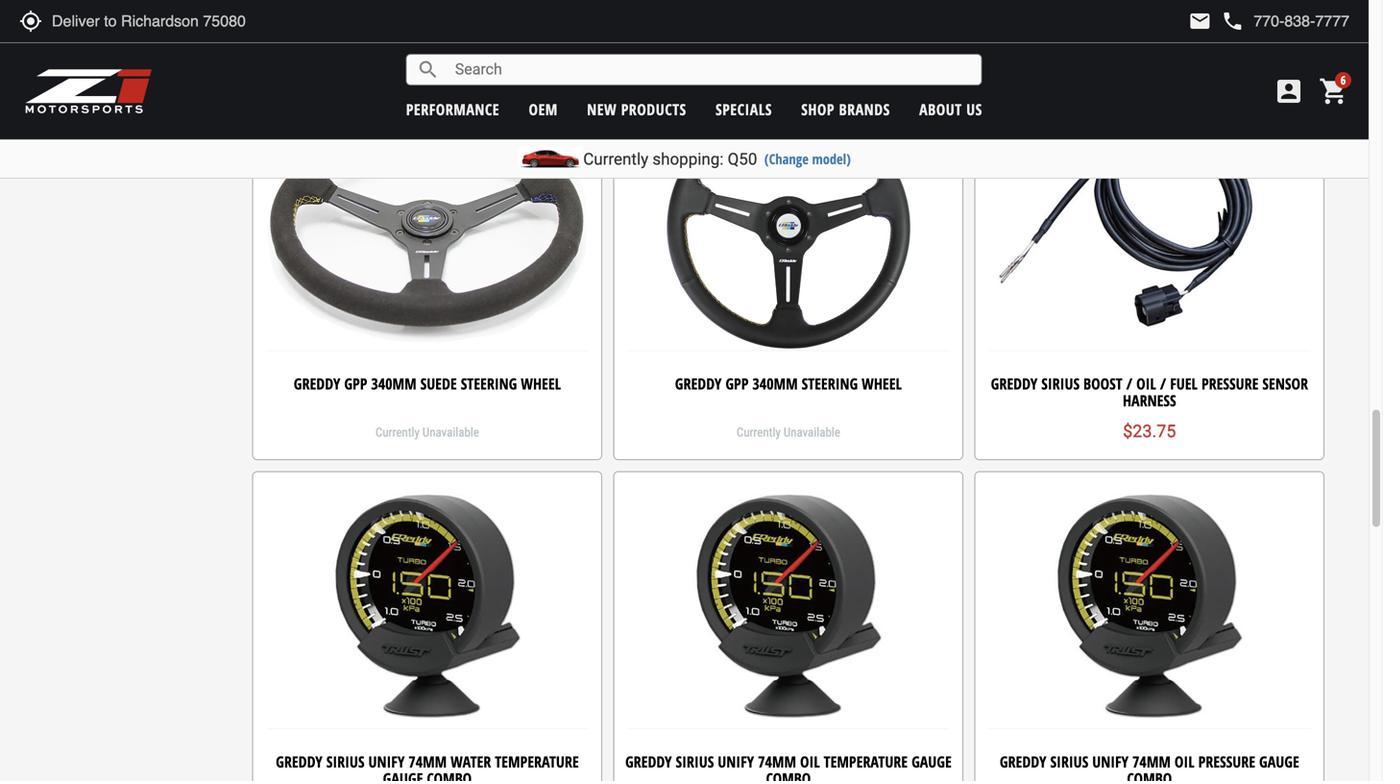 Task type: locate. For each thing, give the bounding box(es) containing it.
2 horizontal spatial combo
[[1128, 768, 1173, 781]]

unavailable up shop
[[784, 47, 841, 61]]

gauge for greddy sirius unify 74mm water temperature gauge combo
[[383, 768, 423, 781]]

2 temperature from the left
[[824, 752, 908, 772]]

brands
[[839, 99, 891, 120]]

sensor
[[1263, 373, 1309, 394]]

2 horizontal spatial oil
[[1175, 752, 1195, 772]]

greddy sirius unify 74mm water temperature gauge combo
[[276, 752, 579, 781]]

2 wheel from the left
[[862, 373, 902, 394]]

steering
[[461, 373, 517, 394], [802, 373, 858, 394]]

unavailable down suede
[[423, 425, 479, 440]]

3 combo from the left
[[1128, 768, 1173, 781]]

new
[[587, 99, 617, 120]]

0 horizontal spatial temperature
[[495, 752, 579, 772]]

unify for greddy sirius unify 74mm oil pressure gauge combo
[[1093, 752, 1129, 772]]

unify for greddy sirius unify 74mm oil temperature gauge combo
[[718, 752, 754, 772]]

1 horizontal spatial gpp
[[726, 373, 749, 394]]

greddy for greddy gpp 340mm steering wheel
[[675, 373, 722, 394]]

0 horizontal spatial combo
[[427, 768, 472, 781]]

sirius
[[1042, 373, 1080, 394], [326, 752, 365, 772], [676, 752, 714, 772], [1051, 752, 1089, 772]]

unavailable for greddy gpp 340mm suede steering wheel
[[423, 425, 479, 440]]

0 horizontal spatial unify
[[368, 752, 405, 772]]

phone
[[1222, 10, 1245, 33]]

z1 motorsports logo image
[[24, 67, 153, 115]]

oil inside greddy sirius unify 74mm oil pressure gauge combo
[[1175, 752, 1195, 772]]

74mm inside greddy sirius unify 74mm oil temperature gauge combo
[[758, 752, 797, 772]]

greddy inside greddy sirius unify 74mm water temperature gauge combo
[[276, 752, 323, 772]]

1 temperature from the left
[[495, 752, 579, 772]]

0 horizontal spatial gpp
[[344, 373, 367, 394]]

pressure inside greddy sirius unify 74mm oil pressure gauge combo
[[1199, 752, 1256, 772]]

gpp
[[344, 373, 367, 394], [726, 373, 749, 394]]

pressure inside greddy sirius boost / oil / fuel pressure sensor harness
[[1202, 373, 1259, 394]]

shopping_cart
[[1319, 76, 1350, 107]]

2 combo from the left
[[766, 768, 811, 781]]

greddy
[[294, 373, 341, 394], [675, 373, 722, 394], [991, 373, 1038, 394], [276, 752, 323, 772], [626, 752, 672, 772], [1000, 752, 1047, 772]]

2 horizontal spatial unify
[[1093, 752, 1129, 772]]

greddy sirius boost / oil / fuel pressure sensor harness
[[991, 373, 1309, 411]]

greddy inside greddy sirius unify 74mm oil temperature gauge combo
[[626, 752, 672, 772]]

0 horizontal spatial 340mm
[[371, 373, 417, 394]]

1 340mm from the left
[[371, 373, 417, 394]]

2 340mm from the left
[[753, 373, 798, 394]]

combo inside greddy sirius unify 74mm oil pressure gauge combo
[[1128, 768, 1173, 781]]

combo inside greddy sirius unify 74mm water temperature gauge combo
[[427, 768, 472, 781]]

sirius for greddy sirius unify 74mm oil pressure gauge combo
[[1051, 752, 1089, 772]]

gauge inside greddy sirius unify 74mm oil temperature gauge combo
[[912, 752, 952, 772]]

340mm
[[371, 373, 417, 394], [753, 373, 798, 394]]

combo inside greddy sirius unify 74mm oil temperature gauge combo
[[766, 768, 811, 781]]

gauge inside greddy sirius unify 74mm oil pressure gauge combo
[[1260, 752, 1300, 772]]

about us
[[920, 99, 983, 120]]

greddy sirius unify 74mm oil pressure gauge combo
[[1000, 752, 1300, 781]]

unavailable
[[784, 47, 841, 61], [423, 425, 479, 440], [784, 425, 841, 440]]

2 horizontal spatial gauge
[[1260, 752, 1300, 772]]

1 combo from the left
[[427, 768, 472, 781]]

74mm inside greddy sirius unify 74mm water temperature gauge combo
[[409, 752, 447, 772]]

1 horizontal spatial wheel
[[862, 373, 902, 394]]

shop brands
[[802, 99, 891, 120]]

oil inside greddy sirius boost / oil / fuel pressure sensor harness
[[1137, 373, 1157, 394]]

74mm inside greddy sirius unify 74mm oil pressure gauge combo
[[1133, 752, 1171, 772]]

1 unify from the left
[[368, 752, 405, 772]]

unify inside greddy sirius unify 74mm water temperature gauge combo
[[368, 752, 405, 772]]

boost
[[1084, 373, 1123, 394]]

greddy sirius unify 74mm oil temperature gauge combo
[[626, 752, 952, 781]]

0 horizontal spatial wheel
[[521, 373, 561, 394]]

2 gpp from the left
[[726, 373, 749, 394]]

sirius inside greddy sirius unify 74mm oil temperature gauge combo
[[676, 752, 714, 772]]

1 horizontal spatial /
[[1161, 373, 1167, 394]]

currently unavailable down greddy gpp 340mm steering wheel
[[737, 425, 841, 440]]

mail
[[1189, 10, 1212, 33]]

pressure
[[1202, 373, 1259, 394], [1199, 752, 1256, 772]]

1 horizontal spatial gauge
[[912, 752, 952, 772]]

greddy gpp 340mm suede steering wheel
[[294, 373, 561, 394]]

74mm
[[409, 752, 447, 772], [758, 752, 797, 772], [1133, 752, 1171, 772]]

/ right the boost
[[1127, 373, 1133, 394]]

2 unify from the left
[[718, 752, 754, 772]]

/ left fuel
[[1161, 373, 1167, 394]]

temperature inside greddy sirius unify 74mm water temperature gauge combo
[[495, 752, 579, 772]]

shop brands link
[[802, 99, 891, 120]]

currently
[[737, 47, 781, 61], [584, 149, 649, 169], [376, 425, 420, 440], [737, 425, 781, 440]]

combo
[[427, 768, 472, 781], [766, 768, 811, 781], [1128, 768, 1173, 781]]

shopping_cart link
[[1315, 76, 1350, 107]]

1 horizontal spatial oil
[[1137, 373, 1157, 394]]

1 horizontal spatial temperature
[[824, 752, 908, 772]]

gauge
[[912, 752, 952, 772], [1260, 752, 1300, 772], [383, 768, 423, 781]]

combo for greddy sirius unify 74mm oil pressure gauge combo
[[1128, 768, 1173, 781]]

0 vertical spatial pressure
[[1202, 373, 1259, 394]]

q50
[[728, 149, 758, 169]]

temperature inside greddy sirius unify 74mm oil temperature gauge combo
[[824, 752, 908, 772]]

oil
[[1137, 373, 1157, 394], [800, 752, 820, 772], [1175, 752, 1195, 772]]

0 horizontal spatial oil
[[800, 752, 820, 772]]

greddy for greddy sirius boost / oil / fuel pressure sensor harness
[[991, 373, 1038, 394]]

1 horizontal spatial combo
[[766, 768, 811, 781]]

wheel
[[521, 373, 561, 394], [862, 373, 902, 394]]

unify
[[368, 752, 405, 772], [718, 752, 754, 772], [1093, 752, 1129, 772]]

shopping:
[[653, 149, 724, 169]]

performance link
[[406, 99, 500, 120]]

greddy for greddy sirius unify 74mm water temperature gauge combo
[[276, 752, 323, 772]]

0 horizontal spatial /
[[1127, 373, 1133, 394]]

1 horizontal spatial unify
[[718, 752, 754, 772]]

1 horizontal spatial 340mm
[[753, 373, 798, 394]]

sirius inside greddy sirius boost / oil / fuel pressure sensor harness
[[1042, 373, 1080, 394]]

greddy inside greddy sirius unify 74mm oil pressure gauge combo
[[1000, 752, 1047, 772]]

greddy for greddy sirius unify 74mm oil pressure gauge combo
[[1000, 752, 1047, 772]]

unavailable down greddy gpp 340mm steering wheel
[[784, 425, 841, 440]]

greddy for greddy sirius unify 74mm oil temperature gauge combo
[[626, 752, 672, 772]]

currently unavailable
[[737, 47, 841, 61], [376, 425, 479, 440], [737, 425, 841, 440]]

products
[[621, 99, 687, 120]]

74mm for greddy sirius unify 74mm oil pressure gauge combo
[[1133, 752, 1171, 772]]

3 unify from the left
[[1093, 752, 1129, 772]]

gauge for greddy sirius unify 74mm oil temperature gauge combo
[[912, 752, 952, 772]]

2 horizontal spatial 74mm
[[1133, 752, 1171, 772]]

1 steering from the left
[[461, 373, 517, 394]]

currently shopping: q50 (change model)
[[584, 149, 851, 169]]

gauge inside greddy sirius unify 74mm water temperature gauge combo
[[383, 768, 423, 781]]

1 horizontal spatial 74mm
[[758, 752, 797, 772]]

0 horizontal spatial steering
[[461, 373, 517, 394]]

1 vertical spatial pressure
[[1199, 752, 1256, 772]]

1 wheel from the left
[[521, 373, 561, 394]]

2 74mm from the left
[[758, 752, 797, 772]]

new products link
[[587, 99, 687, 120]]

harness
[[1123, 390, 1177, 411]]

unify inside greddy sirius unify 74mm oil temperature gauge combo
[[718, 752, 754, 772]]

water
[[451, 752, 491, 772]]

greddy for greddy gpp 340mm suede steering wheel
[[294, 373, 341, 394]]

0 horizontal spatial 74mm
[[409, 752, 447, 772]]

3 74mm from the left
[[1133, 752, 1171, 772]]

sirius for greddy sirius unify 74mm oil temperature gauge combo
[[676, 752, 714, 772]]

sirius inside greddy sirius unify 74mm water temperature gauge combo
[[326, 752, 365, 772]]

1 74mm from the left
[[409, 752, 447, 772]]

sirius inside greddy sirius unify 74mm oil pressure gauge combo
[[1051, 752, 1089, 772]]

unify inside greddy sirius unify 74mm oil pressure gauge combo
[[1093, 752, 1129, 772]]

$161.50
[[396, 43, 459, 63]]

temperature for oil
[[824, 752, 908, 772]]

oil inside greddy sirius unify 74mm oil temperature gauge combo
[[800, 752, 820, 772]]

/
[[1127, 373, 1133, 394], [1161, 373, 1167, 394]]

currently unavailable down greddy gpp 340mm suede steering wheel
[[376, 425, 479, 440]]

greddy inside greddy sirius boost / oil / fuel pressure sensor harness
[[991, 373, 1038, 394]]

1 horizontal spatial steering
[[802, 373, 858, 394]]

0 horizontal spatial gauge
[[383, 768, 423, 781]]

oem
[[529, 99, 558, 120]]

1 gpp from the left
[[344, 373, 367, 394]]

temperature
[[495, 752, 579, 772], [824, 752, 908, 772]]

oil for pressure
[[1175, 752, 1195, 772]]

1 / from the left
[[1127, 373, 1133, 394]]



Task type: vqa. For each thing, say whether or not it's contained in the screenshot.
Gunmetal
no



Task type: describe. For each thing, give the bounding box(es) containing it.
340mm for steering
[[753, 373, 798, 394]]

search
[[417, 58, 440, 81]]

greddy gpp 340mm steering wheel
[[675, 373, 902, 394]]

currently unavailable for greddy gpp 340mm steering wheel
[[737, 425, 841, 440]]

performance
[[406, 99, 500, 120]]

gpp for greddy gpp 340mm steering wheel
[[726, 373, 749, 394]]

unavailable for greddy gpp 340mm steering wheel
[[784, 425, 841, 440]]

sirius for greddy sirius unify 74mm water temperature gauge combo
[[326, 752, 365, 772]]

phone link
[[1222, 10, 1350, 33]]

my_location
[[19, 10, 42, 33]]

account_box link
[[1269, 76, 1310, 107]]

gpp for greddy gpp 340mm suede steering wheel
[[344, 373, 367, 394]]

mail link
[[1189, 10, 1212, 33]]

currently unavailable for greddy gpp 340mm suede steering wheel
[[376, 425, 479, 440]]

2 / from the left
[[1161, 373, 1167, 394]]

shop
[[802, 99, 835, 120]]

currently down greddy gpp 340mm suede steering wheel
[[376, 425, 420, 440]]

oem link
[[529, 99, 558, 120]]

currently up specials link
[[737, 47, 781, 61]]

currently unavailable up shop
[[737, 47, 841, 61]]

new products
[[587, 99, 687, 120]]

account_box
[[1274, 76, 1305, 107]]

specials
[[716, 99, 772, 120]]

us
[[967, 99, 983, 120]]

mail phone
[[1189, 10, 1245, 33]]

sirius for greddy sirius boost / oil / fuel pressure sensor harness
[[1042, 373, 1080, 394]]

Search search field
[[440, 55, 982, 84]]

fuel
[[1171, 373, 1198, 394]]

combo for greddy sirius unify 74mm oil temperature gauge combo
[[766, 768, 811, 781]]

about
[[920, 99, 963, 120]]

oil for /
[[1137, 373, 1157, 394]]

gauge for greddy sirius unify 74mm oil pressure gauge combo
[[1260, 752, 1300, 772]]

$23.75
[[1123, 422, 1177, 442]]

74mm for greddy sirius unify 74mm oil temperature gauge combo
[[758, 752, 797, 772]]

combo for greddy sirius unify 74mm water temperature gauge combo
[[427, 768, 472, 781]]

oil for temperature
[[800, 752, 820, 772]]

currently down new
[[584, 149, 649, 169]]

(change model) link
[[765, 149, 851, 168]]

specials link
[[716, 99, 772, 120]]

340mm for suede
[[371, 373, 417, 394]]

unify for greddy sirius unify 74mm water temperature gauge combo
[[368, 752, 405, 772]]

about us link
[[920, 99, 983, 120]]

2 steering from the left
[[802, 373, 858, 394]]

74mm for greddy sirius unify 74mm water temperature gauge combo
[[409, 752, 447, 772]]

(change
[[765, 149, 809, 168]]

temperature for water
[[495, 752, 579, 772]]

suede
[[420, 373, 457, 394]]

model)
[[812, 149, 851, 168]]

currently down greddy gpp 340mm steering wheel
[[737, 425, 781, 440]]



